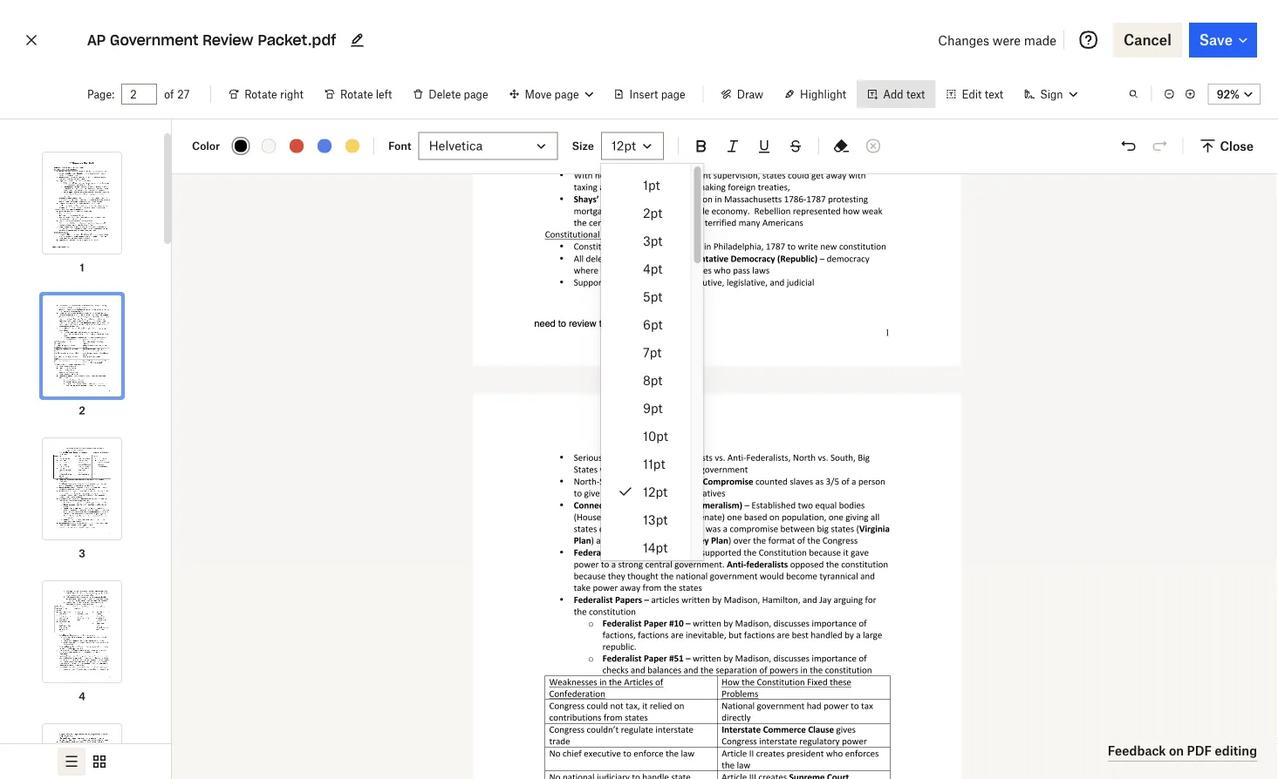 Task type: describe. For each thing, give the bounding box(es) containing it.
page 1. selectable thumbnail preview element
[[26, 133, 138, 277]]

list box containing 1pt
[[601, 171, 690, 562]]

3
[[79, 547, 85, 561]]

rotate right
[[244, 88, 304, 101]]

bold image
[[691, 136, 712, 157]]

27
[[177, 88, 189, 101]]

add
[[883, 88, 904, 101]]

page for delete page
[[464, 88, 488, 101]]

close
[[1220, 139, 1254, 154]]

highlight button
[[774, 80, 857, 108]]

rotate for rotate left
[[340, 88, 373, 101]]

of
[[164, 88, 174, 101]]

insert
[[630, 88, 658, 101]]

eraser image
[[831, 136, 852, 157]]

underline image
[[754, 136, 775, 157]]

delete page button
[[403, 80, 499, 108]]

undo image
[[1118, 136, 1139, 157]]

page:
[[87, 88, 114, 101]]

color
[[192, 140, 220, 153]]

italic image
[[722, 136, 743, 157]]

Size button
[[601, 132, 664, 160]]

changes
[[938, 33, 989, 48]]

4pt
[[643, 261, 663, 276]]

14pt
[[643, 540, 668, 555]]

delete
[[429, 88, 461, 101]]

edit
[[962, 88, 982, 101]]

3pt
[[643, 233, 663, 248]]

government
[[110, 31, 198, 49]]

add text
[[883, 88, 925, 101]]

draw button
[[711, 80, 774, 108]]

page 3. selectable thumbnail preview element
[[26, 420, 138, 563]]

insert page button
[[603, 80, 696, 108]]

of 27
[[164, 88, 189, 101]]

size
[[572, 140, 594, 153]]

2
[[79, 404, 85, 417]]

highlight
[[800, 88, 846, 101]]

strikethrough image
[[785, 136, 806, 157]]

ap
[[87, 31, 106, 49]]

9pt
[[643, 401, 663, 416]]

rotate right button
[[218, 80, 314, 108]]

review
[[203, 31, 253, 49]]

page 2. selected thumbnail preview element
[[26, 277, 138, 420]]

text for add text
[[906, 88, 925, 101]]

close button
[[1190, 132, 1264, 160]]



Task type: vqa. For each thing, say whether or not it's contained in the screenshot.
receive at left
no



Task type: locate. For each thing, give the bounding box(es) containing it.
draw
[[737, 88, 763, 101]]

0 horizontal spatial text
[[906, 88, 925, 101]]

insert page
[[630, 88, 685, 101]]

0 horizontal spatial page
[[464, 88, 488, 101]]

rotate left
[[340, 88, 392, 101]]

12pt right 'size'
[[611, 138, 636, 153]]

page right insert
[[661, 88, 685, 101]]

delete page
[[429, 88, 488, 101]]

add text button
[[857, 80, 936, 108]]

Button to change sidebar list view to grid view radio
[[86, 749, 113, 776]]

text
[[906, 88, 925, 101], [985, 88, 1003, 101]]

12pt inside option
[[643, 485, 668, 499]]

11pt
[[643, 457, 665, 472]]

rotate left left at the top of page
[[340, 88, 373, 101]]

12pt
[[611, 138, 636, 153], [643, 485, 668, 499]]

page right 'delete'
[[464, 88, 488, 101]]

ap government review packet.pdf
[[87, 31, 336, 49]]

rotate inside button
[[340, 88, 373, 101]]

2 page from the left
[[661, 88, 685, 101]]

0 vertical spatial 12pt
[[611, 138, 636, 153]]

2 text from the left
[[985, 88, 1003, 101]]

1 page from the left
[[464, 88, 488, 101]]

1 horizontal spatial text
[[985, 88, 1003, 101]]

0 horizontal spatial rotate
[[244, 88, 277, 101]]

text right edit on the right top of page
[[985, 88, 1003, 101]]

rotate inside "button"
[[244, 88, 277, 101]]

7pt
[[643, 345, 662, 360]]

rotate left button
[[314, 80, 403, 108]]

rotate
[[244, 88, 277, 101], [340, 88, 373, 101]]

page 4. selectable thumbnail preview element
[[26, 563, 138, 706]]

1 rotate from the left
[[244, 88, 277, 101]]

text right the add
[[906, 88, 925, 101]]

12pt up 13pt
[[643, 485, 668, 499]]

rotate for rotate right
[[244, 88, 277, 101]]

left
[[376, 88, 392, 101]]

1 horizontal spatial 12pt
[[643, 485, 668, 499]]

1pt
[[643, 178, 660, 192]]

list box
[[601, 171, 690, 562]]

6pt
[[643, 317, 663, 332]]

1 horizontal spatial page
[[661, 88, 685, 101]]

rotate left right
[[244, 88, 277, 101]]

packet.pdf
[[258, 31, 336, 49]]

1 text from the left
[[906, 88, 925, 101]]

13pt
[[643, 513, 668, 527]]

were
[[993, 33, 1021, 48]]

2 rotate from the left
[[340, 88, 373, 101]]

right
[[280, 88, 304, 101]]

1 horizontal spatial rotate
[[340, 88, 373, 101]]

12pt option
[[601, 478, 690, 506]]

4
[[79, 691, 85, 704]]

10pt
[[643, 429, 668, 444]]

5pt
[[643, 289, 663, 304]]

cancel image
[[21, 26, 42, 54]]

edit text button
[[936, 80, 1014, 108]]

8pt
[[643, 373, 663, 388]]

Button to change sidebar grid view to list view radio
[[58, 749, 86, 776]]

page
[[464, 88, 488, 101], [661, 88, 685, 101]]

made
[[1024, 33, 1057, 48]]

None number field
[[130, 87, 148, 101]]

page for insert page
[[661, 88, 685, 101]]

edit text
[[962, 88, 1003, 101]]

font
[[388, 140, 411, 153]]

2pt
[[643, 205, 662, 220]]

option group
[[0, 744, 171, 780]]

1 vertical spatial 12pt
[[643, 485, 668, 499]]

0 horizontal spatial 12pt
[[611, 138, 636, 153]]

changes were made
[[938, 33, 1057, 48]]

text for edit text
[[985, 88, 1003, 101]]

1
[[80, 261, 84, 274]]

12pt inside change text size button
[[611, 138, 636, 153]]



